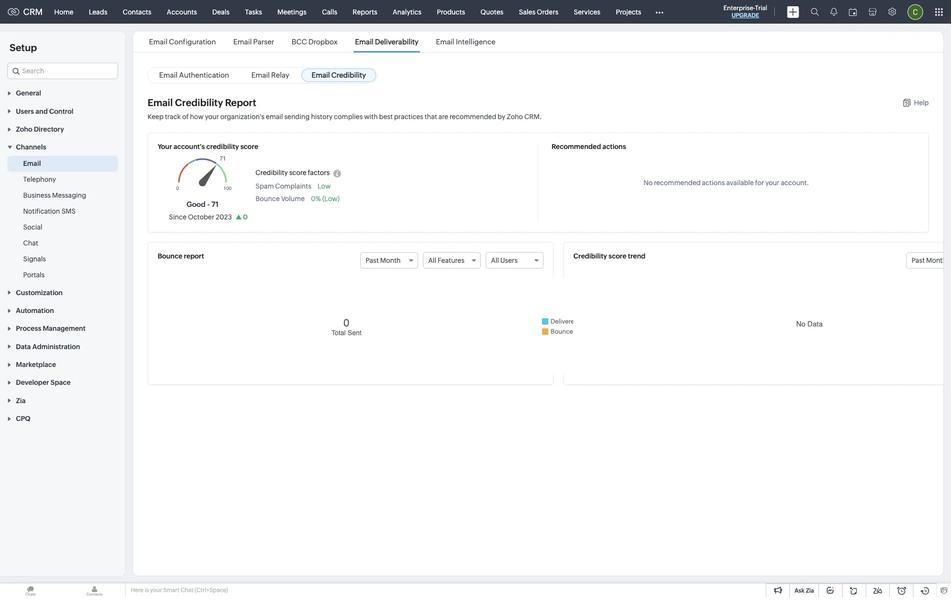 Task type: locate. For each thing, give the bounding box(es) containing it.
1 vertical spatial zoho
[[16, 125, 32, 133]]

1 horizontal spatial users
[[500, 257, 518, 264]]

0 vertical spatial bounce
[[256, 195, 280, 202]]

0 inside 0 total sent
[[344, 317, 349, 329]]

email for email configuration
[[149, 38, 167, 46]]

meetings
[[277, 8, 307, 16]]

crm.
[[524, 113, 542, 121]]

email left authentication
[[159, 71, 178, 79]]

list
[[140, 31, 504, 52]]

tasks link
[[237, 0, 270, 23]]

0 horizontal spatial zia
[[16, 397, 26, 405]]

0 for 0 total sent
[[344, 317, 349, 329]]

0 vertical spatial zoho
[[507, 113, 523, 121]]

bounce
[[256, 195, 280, 202], [158, 252, 182, 260]]

trial
[[755, 4, 767, 12]]

1 vertical spatial zia
[[806, 587, 814, 594]]

developer space
[[16, 379, 71, 387]]

0 vertical spatial zia
[[16, 397, 26, 405]]

0 vertical spatial 0
[[243, 213, 248, 221]]

2 vertical spatial score
[[609, 252, 626, 260]]

smart
[[163, 587, 179, 594]]

management
[[43, 325, 86, 332]]

your right is
[[150, 587, 162, 594]]

sales orders
[[519, 8, 558, 16]]

are
[[438, 113, 448, 121]]

recommended actions
[[552, 143, 626, 150]]

here
[[131, 587, 143, 594]]

zia right ask
[[806, 587, 814, 594]]

actions
[[602, 143, 626, 150], [702, 179, 725, 186]]

here is your smart chat (ctrl+space)
[[131, 587, 228, 594]]

dropbox
[[308, 38, 338, 46]]

general button
[[0, 84, 125, 102]]

email down channels
[[23, 160, 41, 168]]

and
[[35, 107, 48, 115]]

notification sms link
[[23, 207, 76, 216]]

zoho inside 0 tab panel
[[507, 113, 523, 121]]

sales orders link
[[511, 0, 566, 23]]

0 tab panel
[[133, 85, 951, 394]]

bounce left "report"
[[158, 252, 182, 260]]

recommended right no
[[654, 179, 701, 186]]

all inside field
[[428, 257, 436, 264]]

email left configuration
[[149, 38, 167, 46]]

portals
[[23, 271, 45, 279]]

1 horizontal spatial your
[[205, 113, 219, 121]]

2 all from the left
[[491, 257, 499, 264]]

0 horizontal spatial chat
[[23, 239, 38, 247]]

1 all from the left
[[428, 257, 436, 264]]

customization
[[16, 289, 63, 296]]

actions right 'recommended'
[[602, 143, 626, 150]]

email inside channels region
[[23, 160, 41, 168]]

no recommended actions available for your account.
[[644, 179, 809, 186]]

best
[[379, 113, 393, 121]]

1 horizontal spatial past
[[912, 257, 925, 264]]

keep
[[148, 113, 164, 121]]

your right how
[[205, 113, 219, 121]]

0 horizontal spatial score
[[240, 143, 258, 150]]

1 horizontal spatial actions
[[702, 179, 725, 186]]

of
[[182, 113, 189, 121]]

0 horizontal spatial zoho
[[16, 125, 32, 133]]

month inside credibility score trend past month
[[926, 257, 947, 264]]

volume
[[281, 195, 305, 202]]

email left parser
[[233, 38, 252, 46]]

score inside credibility score trend past month
[[609, 252, 626, 260]]

list containing email configuration
[[140, 31, 504, 52]]

all for all features
[[428, 257, 436, 264]]

email inside 'link'
[[251, 71, 270, 79]]

Search text field
[[8, 63, 118, 79]]

channels region
[[0, 156, 125, 283]]

1 vertical spatial actions
[[702, 179, 725, 186]]

0 horizontal spatial 0
[[243, 213, 248, 221]]

score right credibility
[[240, 143, 258, 150]]

0 horizontal spatial your
[[150, 587, 162, 594]]

0 horizontal spatial bounce
[[158, 252, 182, 260]]

zoho up channels
[[16, 125, 32, 133]]

0 vertical spatial your
[[205, 113, 219, 121]]

email up keep
[[148, 97, 173, 108]]

process
[[16, 325, 41, 332]]

(ctrl+space)
[[195, 587, 228, 594]]

email configuration
[[149, 38, 216, 46]]

deals
[[212, 8, 230, 16]]

1 horizontal spatial past month field
[[906, 252, 951, 269]]

create menu image
[[787, 6, 799, 18]]

1 vertical spatial users
[[500, 257, 518, 264]]

by
[[498, 113, 505, 121]]

chat inside channels region
[[23, 239, 38, 247]]

email
[[266, 113, 283, 121]]

sales
[[519, 8, 535, 16]]

october
[[188, 213, 214, 221]]

1 horizontal spatial month
[[926, 257, 947, 264]]

0 horizontal spatial actions
[[602, 143, 626, 150]]

1 vertical spatial 0
[[344, 317, 349, 329]]

crm
[[23, 7, 43, 17]]

email left relay
[[251, 71, 270, 79]]

bounce down spam
[[256, 195, 280, 202]]

zia inside dropdown button
[[16, 397, 26, 405]]

0 vertical spatial chat
[[23, 239, 38, 247]]

score left trend
[[609, 252, 626, 260]]

calls link
[[314, 0, 345, 23]]

credibility up how
[[175, 97, 223, 108]]

developer space button
[[0, 373, 125, 391]]

all right all features field
[[491, 257, 499, 264]]

1 vertical spatial your
[[765, 179, 779, 186]]

None field
[[7, 63, 118, 79]]

0%
[[311, 195, 321, 202]]

complaints
[[275, 182, 311, 190]]

keep track of how your organization's email sending history complies with best practices that are recommended by zoho crm.
[[148, 113, 542, 121]]

score up complaints
[[289, 169, 306, 177]]

0 vertical spatial recommended
[[450, 113, 496, 121]]

email for email credibility report
[[148, 97, 173, 108]]

1 month from the left
[[380, 257, 401, 264]]

1 horizontal spatial zoho
[[507, 113, 523, 121]]

products
[[437, 8, 465, 16]]

your right for
[[765, 179, 779, 186]]

all left the "features"
[[428, 257, 436, 264]]

2 past from the left
[[912, 257, 925, 264]]

email relay link
[[241, 68, 299, 82]]

score for credibility score trend past month
[[609, 252, 626, 260]]

cpq button
[[0, 409, 125, 427]]

general
[[16, 89, 41, 97]]

since
[[169, 213, 187, 221]]

credibility score trend past month
[[573, 252, 947, 264]]

email for email authentication
[[159, 71, 178, 79]]

2 horizontal spatial score
[[609, 252, 626, 260]]

deals link
[[205, 0, 237, 23]]

practices
[[394, 113, 423, 121]]

0 vertical spatial actions
[[602, 143, 626, 150]]

zoho
[[507, 113, 523, 121], [16, 125, 32, 133]]

email down dropbox
[[312, 71, 330, 79]]

0 horizontal spatial users
[[16, 107, 34, 115]]

upgrade
[[732, 12, 759, 19]]

email parser
[[233, 38, 274, 46]]

users
[[16, 107, 34, 115], [500, 257, 518, 264]]

Past Month field
[[360, 252, 418, 269], [906, 252, 951, 269]]

all
[[428, 257, 436, 264], [491, 257, 499, 264]]

projects link
[[608, 0, 649, 23]]

email link
[[23, 159, 41, 168]]

chat right the smart
[[181, 587, 193, 594]]

developer
[[16, 379, 49, 387]]

services
[[574, 8, 600, 16]]

recommended left the by
[[450, 113, 496, 121]]

1 horizontal spatial 0
[[344, 317, 349, 329]]

0 for 0
[[243, 213, 248, 221]]

1 horizontal spatial chat
[[181, 587, 193, 594]]

0 horizontal spatial recommended
[[450, 113, 496, 121]]

profile element
[[902, 0, 929, 23]]

reports link
[[345, 0, 385, 23]]

1 vertical spatial score
[[289, 169, 306, 177]]

channels
[[16, 143, 46, 151]]

search element
[[805, 0, 825, 24]]

1 vertical spatial chat
[[181, 587, 193, 594]]

ask
[[795, 587, 805, 594]]

score
[[240, 143, 258, 150], [289, 169, 306, 177], [609, 252, 626, 260]]

2 vertical spatial your
[[150, 587, 162, 594]]

0 horizontal spatial past
[[366, 257, 379, 264]]

space
[[51, 379, 71, 387]]

bcc
[[292, 38, 307, 46]]

0 horizontal spatial all
[[428, 257, 436, 264]]

0 horizontal spatial past month field
[[360, 252, 418, 269]]

email inside 0 tab panel
[[148, 97, 173, 108]]

chat down social "link" on the top left of the page
[[23, 239, 38, 247]]

email authentication link
[[149, 68, 239, 82]]

2 horizontal spatial your
[[765, 179, 779, 186]]

1 horizontal spatial score
[[289, 169, 306, 177]]

email intelligence
[[436, 38, 496, 46]]

email down products
[[436, 38, 454, 46]]

zoho right the by
[[507, 113, 523, 121]]

signals
[[23, 255, 46, 263]]

process management button
[[0, 319, 125, 337]]

social
[[23, 223, 42, 231]]

credibility left trend
[[573, 252, 607, 260]]

projects
[[616, 8, 641, 16]]

zia up the cpq
[[16, 397, 26, 405]]

2 month from the left
[[926, 257, 947, 264]]

email down the reports
[[355, 38, 373, 46]]

0 vertical spatial users
[[16, 107, 34, 115]]

1 vertical spatial recommended
[[654, 179, 701, 186]]

email for email credibility
[[312, 71, 330, 79]]

score for credibility score factors
[[289, 169, 306, 177]]

email
[[149, 38, 167, 46], [233, 38, 252, 46], [355, 38, 373, 46], [436, 38, 454, 46], [159, 71, 178, 79], [251, 71, 270, 79], [312, 71, 330, 79], [148, 97, 173, 108], [23, 160, 41, 168]]

relay
[[271, 71, 289, 79]]

1 vertical spatial bounce
[[158, 252, 182, 260]]

1 horizontal spatial all
[[491, 257, 499, 264]]

administration
[[32, 343, 80, 350]]

total
[[331, 329, 346, 336]]

1 horizontal spatial zia
[[806, 587, 814, 594]]

profile image
[[908, 4, 923, 20]]

actions left available
[[702, 179, 725, 186]]

0 horizontal spatial month
[[380, 257, 401, 264]]

all inside field
[[491, 257, 499, 264]]

past
[[366, 257, 379, 264], [912, 257, 925, 264]]

parser
[[253, 38, 274, 46]]

1 horizontal spatial bounce
[[256, 195, 280, 202]]

(low)
[[322, 195, 340, 202]]

1 horizontal spatial recommended
[[654, 179, 701, 186]]

quotes
[[480, 8, 503, 16]]



Task type: describe. For each thing, give the bounding box(es) containing it.
leads
[[89, 8, 107, 16]]

email for email parser
[[233, 38, 252, 46]]

credibility
[[206, 143, 239, 150]]

1 past month field from the left
[[360, 252, 418, 269]]

zoho directory button
[[0, 120, 125, 138]]

calendar image
[[849, 8, 857, 16]]

with
[[364, 113, 378, 121]]

process management
[[16, 325, 86, 332]]

all for all users
[[491, 257, 499, 264]]

your
[[158, 143, 172, 150]]

ask zia
[[795, 587, 814, 594]]

organization's
[[220, 113, 264, 121]]

signals element
[[825, 0, 843, 24]]

available
[[726, 179, 754, 186]]

email deliverability
[[355, 38, 419, 46]]

1 past from the left
[[366, 257, 379, 264]]

since october 2023
[[169, 213, 232, 221]]

low
[[318, 182, 331, 190]]

sending
[[284, 113, 310, 121]]

meetings link
[[270, 0, 314, 23]]

search image
[[811, 8, 819, 16]]

customization button
[[0, 283, 125, 301]]

channels button
[[0, 138, 125, 156]]

your account's credibility score
[[158, 143, 258, 150]]

account's
[[174, 143, 205, 150]]

email deliverability link
[[354, 38, 420, 46]]

users inside field
[[500, 257, 518, 264]]

calls
[[322, 8, 337, 16]]

users and control button
[[0, 102, 125, 120]]

automation button
[[0, 301, 125, 319]]

is
[[145, 587, 149, 594]]

enterprise-trial upgrade
[[723, 4, 767, 19]]

email credibility report
[[148, 97, 256, 108]]

email for email relay
[[251, 71, 270, 79]]

delivered
[[551, 318, 578, 325]]

business messaging
[[23, 192, 86, 199]]

create menu element
[[781, 0, 805, 23]]

factors
[[308, 169, 330, 177]]

tasks
[[245, 8, 262, 16]]

control
[[49, 107, 73, 115]]

Other Modules field
[[649, 4, 670, 20]]

email parser link
[[232, 38, 276, 46]]

0 vertical spatial score
[[240, 143, 258, 150]]

how
[[190, 113, 204, 121]]

setup
[[10, 42, 37, 53]]

analytics link
[[385, 0, 429, 23]]

bounce report
[[158, 252, 204, 260]]

products link
[[429, 0, 473, 23]]

bounce for bounce report
[[158, 252, 182, 260]]

data
[[16, 343, 31, 350]]

bounce for bounce volume
[[256, 195, 280, 202]]

past inside credibility score trend past month
[[912, 257, 925, 264]]

email credibility link
[[301, 68, 376, 82]]

month inside field
[[380, 257, 401, 264]]

All Users field
[[486, 252, 544, 269]]

enterprise-
[[723, 4, 755, 12]]

0 total sent
[[331, 317, 362, 336]]

deliverability
[[375, 38, 419, 46]]

track
[[165, 113, 181, 121]]

cpq
[[16, 415, 30, 423]]

credibility up complies
[[331, 71, 366, 79]]

email for email intelligence
[[436, 38, 454, 46]]

features
[[438, 257, 465, 264]]

telephony link
[[23, 175, 56, 184]]

home link
[[47, 0, 81, 23]]

zoho directory
[[16, 125, 64, 133]]

credibility score factors
[[256, 169, 330, 177]]

spam complaints
[[256, 182, 311, 190]]

credibility inside credibility score trend past month
[[573, 252, 607, 260]]

automation
[[16, 307, 54, 314]]

social link
[[23, 223, 42, 232]]

signals image
[[830, 8, 837, 16]]

contacts link
[[115, 0, 159, 23]]

all users
[[491, 257, 518, 264]]

complies
[[334, 113, 363, 121]]

marketplace
[[16, 361, 56, 369]]

directory
[[34, 125, 64, 133]]

2 past month field from the left
[[906, 252, 951, 269]]

bounced
[[551, 328, 577, 335]]

signals link
[[23, 254, 46, 264]]

users inside dropdown button
[[16, 107, 34, 115]]

contacts image
[[64, 584, 125, 597]]

all features
[[428, 257, 465, 264]]

bounce volume
[[256, 195, 305, 202]]

leads link
[[81, 0, 115, 23]]

that
[[425, 113, 437, 121]]

zoho inside zoho directory 'dropdown button'
[[16, 125, 32, 133]]

portals link
[[23, 270, 45, 280]]

report
[[225, 97, 256, 108]]

users and control
[[16, 107, 73, 115]]

reports
[[353, 8, 377, 16]]

email for email deliverability
[[355, 38, 373, 46]]

email configuration link
[[148, 38, 217, 46]]

business
[[23, 192, 51, 199]]

history
[[311, 113, 333, 121]]

chats image
[[0, 584, 61, 597]]

crm link
[[8, 7, 43, 17]]

All Features field
[[423, 252, 481, 269]]

credibility up spam
[[256, 169, 288, 177]]

configuration
[[169, 38, 216, 46]]

orders
[[537, 8, 558, 16]]

bcc dropbox
[[292, 38, 338, 46]]

email authentication
[[159, 71, 229, 79]]



Task type: vqa. For each thing, say whether or not it's contained in the screenshot.
the rightmost recommended
yes



